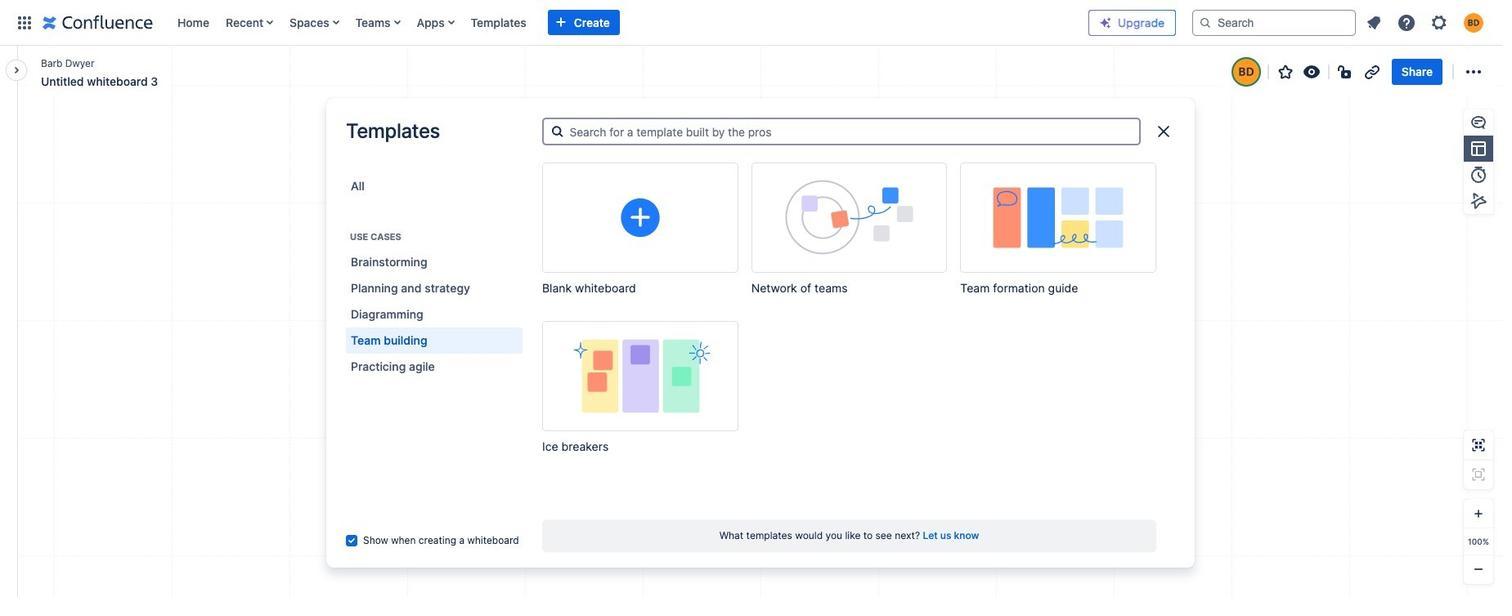 Task type: describe. For each thing, give the bounding box(es) containing it.
help icon image
[[1397, 13, 1417, 32]]

appswitcher icon image
[[15, 13, 34, 32]]

list for premium image
[[1359, 8, 1494, 37]]

list for the appswitcher icon at top left
[[169, 0, 1076, 45]]

settings icon image
[[1430, 13, 1449, 32]]

copy link image
[[1362, 62, 1382, 82]]

global element
[[10, 0, 1076, 45]]

no restrictions image
[[1336, 62, 1356, 82]]



Task type: vqa. For each thing, say whether or not it's contained in the screenshot.
Open Search Bar icon
no



Task type: locate. For each thing, give the bounding box(es) containing it.
your profile and preferences image
[[1464, 13, 1484, 32]]

star image
[[1276, 62, 1295, 82]]

stop watching image
[[1302, 62, 1322, 82]]

Search field
[[1193, 9, 1356, 36]]

0 horizontal spatial list
[[169, 0, 1076, 45]]

notification icon image
[[1364, 13, 1384, 32]]

banner
[[0, 0, 1503, 49]]

more actions image
[[1464, 62, 1484, 82]]

list
[[169, 0, 1076, 45], [1359, 8, 1494, 37]]

1 horizontal spatial list
[[1359, 8, 1494, 37]]

confluence image
[[43, 13, 153, 32], [43, 13, 153, 32]]

search image
[[1199, 16, 1212, 29]]

premium image
[[1099, 16, 1112, 29]]

expand sidebar image
[[0, 41, 36, 100]]

None search field
[[1193, 9, 1356, 36]]



